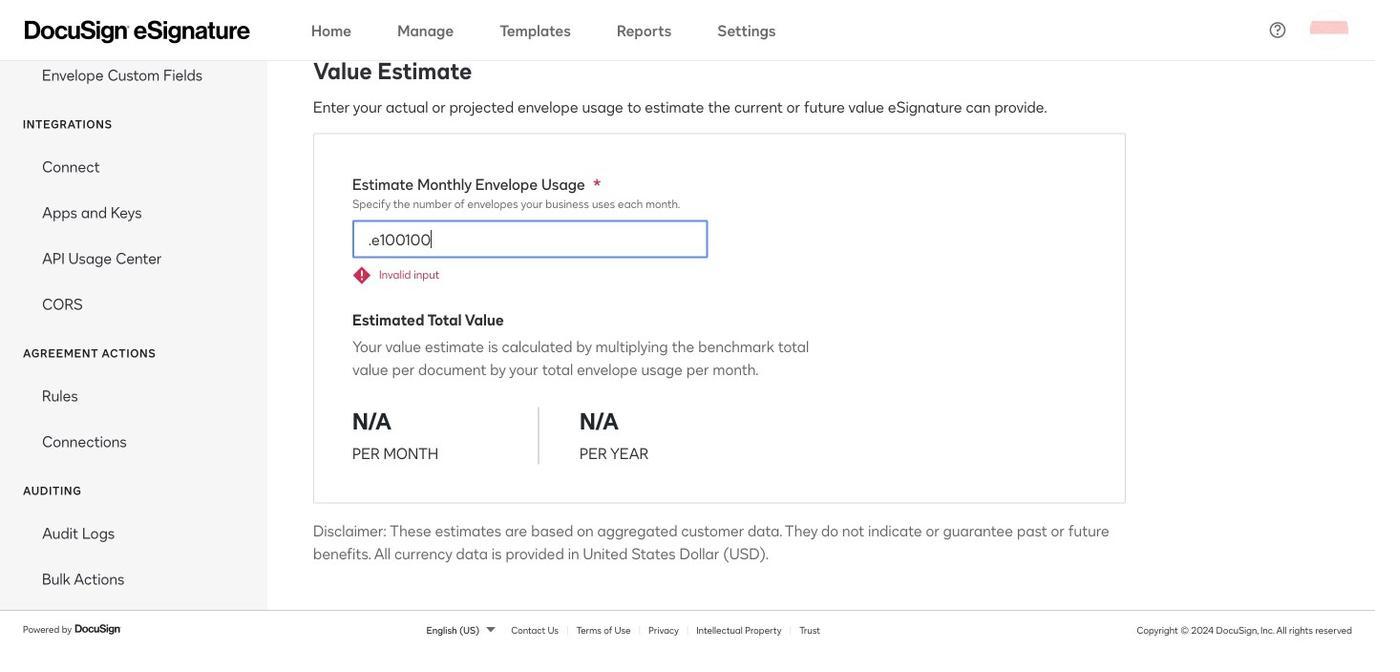 Task type: describe. For each thing, give the bounding box(es) containing it.
docusign admin image
[[25, 21, 250, 43]]

your uploaded profile image image
[[1311, 11, 1349, 49]]

auditing element
[[0, 510, 268, 602]]

agreement actions element
[[0, 373, 268, 464]]

integrations element
[[0, 143, 268, 327]]



Task type: locate. For each thing, give the bounding box(es) containing it.
None number field
[[354, 221, 708, 258]]

docusign image
[[75, 622, 122, 638]]



Task type: vqa. For each thing, say whether or not it's contained in the screenshot.
DocuSign Admin IMAGE
yes



